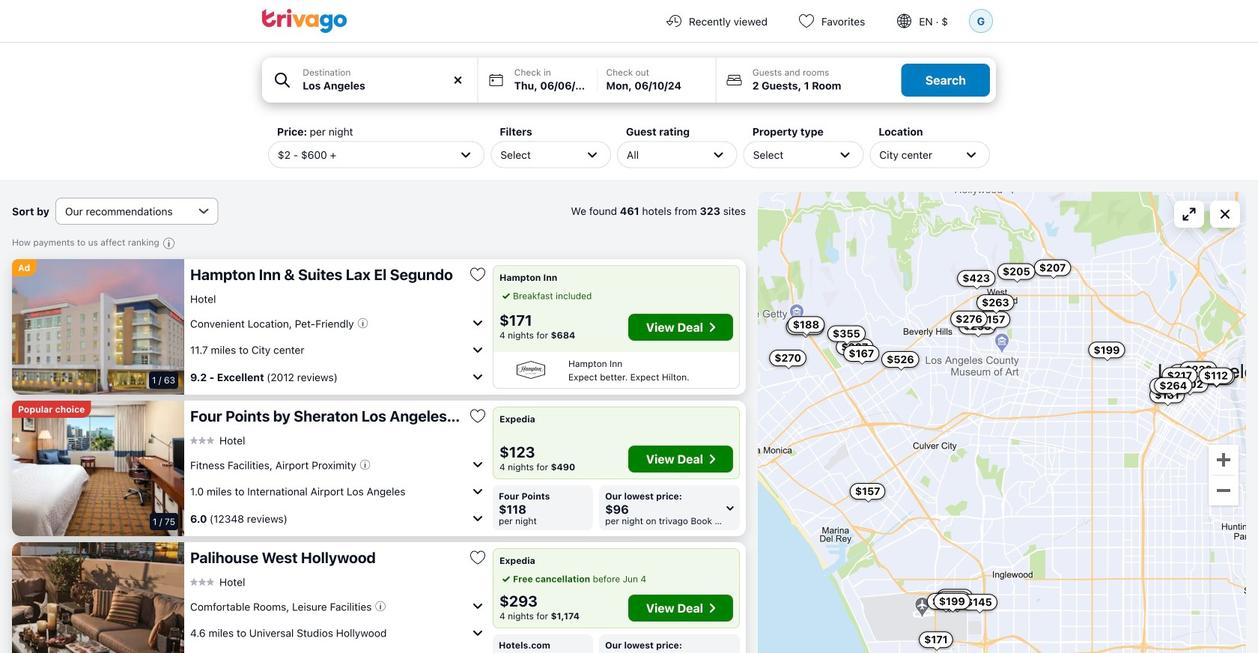 Task type: vqa. For each thing, say whether or not it's contained in the screenshot.
- corresponding to 8.8 - Excellent (14517 reviews)
no



Task type: describe. For each thing, give the bounding box(es) containing it.
palihouse west hollywood, (los angeles, usa) image
[[12, 542, 184, 653]]

hampton inn image
[[500, 360, 563, 381]]

hampton inn & suites lax el segundo, (los angeles, usa) image
[[12, 259, 184, 395]]

four points by sheraton los angeles international airport, (los angeles, usa) image
[[12, 401, 184, 536]]

trivago logo image
[[262, 9, 348, 33]]



Task type: locate. For each thing, give the bounding box(es) containing it.
None field
[[262, 58, 478, 103]]

clear image
[[452, 73, 465, 87]]

Where to? search field
[[303, 78, 469, 94]]

map region
[[758, 192, 1247, 653]]



